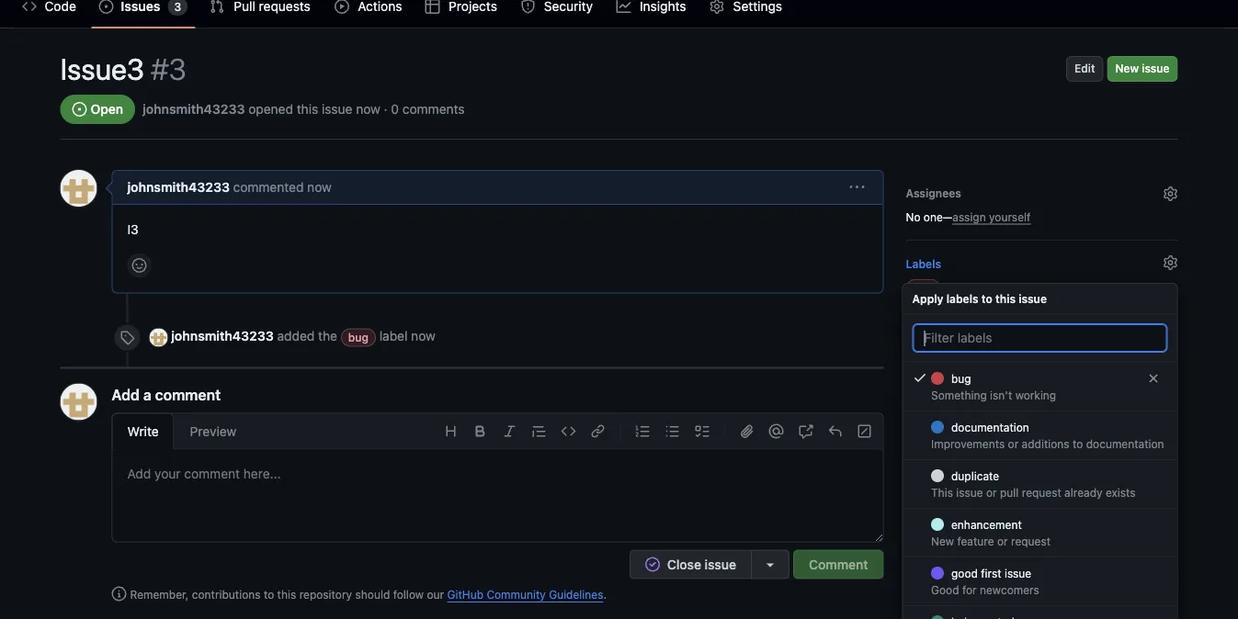 Task type: locate. For each thing, give the bounding box(es) containing it.
0 vertical spatial no
[[906, 210, 920, 223]]

notifications
[[906, 546, 975, 559]]

comment
[[155, 386, 221, 403], [184, 466, 240, 482]]

2 horizontal spatial bug
[[951, 372, 971, 385]]

to right labels at the right of the page
[[981, 292, 992, 305]]

1 vertical spatial add
[[127, 466, 151, 482]]

2 vertical spatial bug
[[951, 372, 971, 385]]

opened
[[248, 102, 293, 117]]

newcomers
[[979, 584, 1039, 596]]

preview
[[190, 424, 237, 439]]

0 vertical spatial comment
[[155, 386, 221, 403]]

johnsmith43233
[[143, 102, 245, 117], [127, 180, 230, 195], [171, 329, 274, 344]]

comments
[[402, 102, 465, 117]]

development
[[906, 475, 977, 488]]

0 horizontal spatial now link
[[307, 180, 332, 195]]

bug inside the bug something isn't working
[[951, 372, 971, 385]]

pull inside link issues element
[[989, 499, 1007, 512]]

1 vertical spatial new
[[931, 535, 954, 548]]

to right contributions
[[264, 589, 274, 602]]

or down duplicate
[[986, 486, 996, 499]]

1 no from the top
[[906, 210, 920, 223]]

2 horizontal spatial now
[[411, 329, 435, 344]]

diff ignored image
[[857, 424, 872, 439]]

0 vertical spatial now
[[356, 102, 380, 117]]

github community guidelines link
[[447, 589, 603, 602]]

to inside documentation improvements or additions to documentation
[[1072, 437, 1083, 450]]

no inside link issues element
[[906, 499, 920, 512]]

our
[[427, 589, 444, 602]]

1 horizontal spatial bug link
[[906, 279, 941, 298]]

johnsmith43233 link up i3
[[127, 180, 230, 195]]

yet
[[936, 358, 952, 370]]

.
[[603, 589, 607, 602]]

johnsmith43233 link left added
[[171, 329, 274, 344]]

0 vertical spatial gear image
[[1163, 403, 1178, 417]]

pull
[[999, 486, 1018, 499], [989, 499, 1007, 512]]

notifications
[[992, 599, 1056, 612]]

johnsmith43233 commented now
[[127, 180, 332, 195]]

1 gear image from the top
[[1163, 403, 1178, 417]]

close issue
[[667, 557, 736, 572]]

or down enhancement
[[997, 535, 1007, 548]]

now
[[356, 102, 380, 117], [307, 180, 332, 195], [411, 329, 435, 344]]

this inside you're receiving notifications because you're watching this repository.
[[956, 616, 975, 619]]

1 vertical spatial johnsmith43233 link
[[127, 180, 230, 195]]

label now
[[379, 329, 435, 344]]

0 horizontal spatial documentation
[[951, 421, 1029, 434]]

bug up 'something'
[[951, 372, 971, 385]]

graph image
[[616, 0, 631, 14]]

no inside the "select milestones" element
[[906, 428, 920, 441]]

info image
[[112, 587, 126, 602]]

now right commented
[[307, 180, 332, 195]]

johnsmith43233 left added
[[171, 329, 274, 344]]

no one— assign yourself
[[906, 210, 1031, 223]]

bug
[[913, 282, 934, 295], [348, 331, 369, 344], [951, 372, 971, 385]]

bug for bug
[[913, 282, 934, 295]]

add left your
[[127, 466, 151, 482]]

code image left link "image"
[[561, 424, 576, 439]]

@johnsmith43233 image
[[60, 170, 97, 207], [149, 328, 168, 347]]

quote image
[[532, 424, 546, 439]]

x image
[[1146, 371, 1160, 386]]

0 vertical spatial to
[[981, 292, 992, 305]]

0 horizontal spatial new
[[931, 535, 954, 548]]

gear image inside milestone popup button
[[1163, 403, 1178, 417]]

issue opened image
[[72, 102, 87, 117]]

1 vertical spatial documentation
[[1086, 437, 1164, 450]]

no left this
[[906, 499, 920, 512]]

repository.
[[978, 616, 1033, 619]]

bug something isn't working
[[931, 372, 1056, 402]]

good
[[931, 584, 959, 596]]

comment for a
[[155, 386, 221, 403]]

now link
[[307, 180, 332, 195], [411, 329, 435, 344]]

labels
[[906, 257, 941, 270]]

johnsmith43233 inside johnsmith43233 added   the bug
[[171, 329, 274, 344]]

bug down labels
[[913, 282, 934, 295]]

italic image
[[502, 424, 517, 439]]

2 no from the top
[[906, 428, 920, 441]]

@johnsmith43233 image right tag icon
[[149, 328, 168, 347]]

github
[[447, 589, 483, 602]]

2 horizontal spatial to
[[1072, 437, 1083, 450]]

no for no milestone
[[906, 428, 920, 441]]

1 vertical spatial bug
[[348, 331, 369, 344]]

1 vertical spatial now
[[307, 180, 332, 195]]

1 horizontal spatial now link
[[411, 329, 435, 344]]

to
[[981, 292, 992, 305], [1072, 437, 1083, 450], [264, 589, 274, 602]]

to right additions
[[1072, 437, 1083, 450]]

bell slash image
[[999, 574, 1014, 588]]

johnsmith43233 link for opened this issue
[[143, 102, 245, 117]]

follow
[[393, 589, 424, 602]]

add
[[112, 386, 140, 403], [127, 466, 151, 482]]

documentation up improvements
[[951, 421, 1029, 434]]

bug link
[[906, 279, 941, 298], [341, 328, 376, 347]]

commented
[[233, 180, 304, 195]]

now link right label
[[411, 329, 435, 344]]

projects button
[[906, 328, 1178, 352]]

1 vertical spatial comment
[[184, 466, 240, 482]]

1 horizontal spatial @johnsmith43233 image
[[149, 328, 168, 347]]

good first issue good for newcomers
[[931, 567, 1039, 596]]

0
[[391, 102, 399, 117]]

0 vertical spatial bug
[[913, 282, 934, 295]]

reply image
[[828, 424, 842, 439]]

  text field inside the add a comment element
[[113, 450, 883, 542]]

1 horizontal spatial to
[[981, 292, 992, 305]]

comment down preview
[[184, 466, 240, 482]]

new issue
[[1115, 62, 1170, 75]]

0 vertical spatial add
[[112, 386, 140, 403]]

no inside select assignees element
[[906, 210, 920, 223]]

here...
[[243, 466, 281, 482]]

bug link down labels
[[906, 279, 941, 298]]

or up enhancement
[[975, 499, 986, 512]]

play image
[[335, 0, 349, 14]]

add for add your comment here...
[[127, 466, 151, 482]]

bug for bug something isn't working
[[951, 372, 971, 385]]

0 vertical spatial code image
[[22, 0, 37, 14]]

to for apply labels to this issue
[[981, 292, 992, 305]]

documentation up exists
[[1086, 437, 1164, 450]]

0 vertical spatial johnsmith43233 link
[[143, 102, 245, 117]]

gear image
[[710, 0, 724, 14], [1163, 187, 1178, 201], [1163, 256, 1178, 270], [1163, 332, 1178, 347]]

no down "milestone"
[[906, 428, 920, 441]]

gear image inside assignees popup button
[[1163, 187, 1178, 201]]

3
[[174, 0, 181, 13]]

johnsmith43233 link down #3
[[143, 102, 245, 117]]

this left repository
[[277, 589, 296, 602]]

  text field
[[113, 450, 883, 542]]

3 no from the top
[[906, 499, 920, 512]]

gear image for development
[[1163, 473, 1178, 488]]

requests
[[1011, 499, 1056, 512]]

write
[[127, 424, 159, 439]]

labels
[[946, 292, 979, 305]]

checkbox item
[[903, 363, 1177, 412]]

1 vertical spatial gear image
[[1163, 473, 1178, 488]]

none yet
[[906, 358, 952, 370]]

code image left issue opened icon
[[22, 0, 37, 14]]

0 vertical spatial request
[[1021, 486, 1061, 499]]

git pull request image
[[210, 0, 224, 14]]

@johnsmith43233 image down issue opened image
[[60, 170, 97, 207]]

comment for your
[[184, 466, 240, 482]]

assign yourself button
[[952, 209, 1031, 225]]

yourself
[[989, 210, 1031, 223]]

0 vertical spatial johnsmith43233
[[143, 102, 245, 117]]

no left one— at the top right of page
[[906, 210, 920, 223]]

2 gear image from the top
[[1163, 473, 1178, 488]]

1 vertical spatial request
[[1011, 535, 1050, 548]]

johnsmith43233 link
[[143, 102, 245, 117], [127, 180, 230, 195], [171, 329, 274, 344]]

2 vertical spatial johnsmith43233
[[171, 329, 274, 344]]

now right label
[[411, 329, 435, 344]]

exists
[[1105, 486, 1135, 499]]

new
[[1115, 62, 1139, 75], [931, 535, 954, 548]]

1 vertical spatial no
[[906, 428, 920, 441]]

request left already
[[1021, 486, 1061, 499]]

0 vertical spatial new
[[1115, 62, 1139, 75]]

bug link right the
[[341, 328, 376, 347]]

or inside link issues element
[[975, 499, 986, 512]]

0 horizontal spatial bug link
[[341, 328, 376, 347]]

tasklist image
[[694, 424, 709, 439]]

add left a at left
[[112, 386, 140, 403]]

gear image inside labels popup button
[[1163, 256, 1178, 270]]

gear image for assignees
[[1163, 187, 1178, 201]]

2 vertical spatial now
[[411, 329, 435, 344]]

1 horizontal spatial code image
[[561, 424, 576, 439]]

enhancement
[[951, 518, 1021, 531]]

gear image inside projects popup button
[[1163, 332, 1178, 347]]

add or remove reactions element
[[127, 254, 151, 278]]

2 vertical spatial no
[[906, 499, 920, 512]]

labels button
[[906, 252, 1178, 276]]

bug right the
[[348, 331, 369, 344]]

0 horizontal spatial bug
[[348, 331, 369, 344]]

gear image
[[1163, 403, 1178, 417], [1163, 473, 1178, 488]]

good
[[951, 567, 977, 580]]

comment up add a comment tab list at the bottom left of the page
[[155, 386, 221, 403]]

0 vertical spatial @johnsmith43233 image
[[60, 170, 97, 207]]

or inside duplicate this issue or pull request already exists
[[986, 486, 996, 499]]

0 vertical spatial now link
[[307, 180, 332, 195]]

0 horizontal spatial code image
[[22, 0, 37, 14]]

this down 'receiving'
[[956, 616, 975, 619]]

1 horizontal spatial new
[[1115, 62, 1139, 75]]

johnsmith43233 link for commented
[[127, 180, 230, 195]]

1 vertical spatial code image
[[561, 424, 576, 439]]

johnsmith43233 down #3
[[143, 102, 245, 117]]

or left additions
[[1007, 437, 1018, 450]]

0 horizontal spatial to
[[264, 589, 274, 602]]

johnsmith43233 for johnsmith43233 added   the bug
[[171, 329, 274, 344]]

comment button
[[793, 550, 884, 579]]

select milestones element
[[906, 399, 1178, 443]]

1 vertical spatial johnsmith43233
[[127, 180, 230, 195]]

0 horizontal spatial now
[[307, 180, 332, 195]]

no milestone
[[906, 428, 974, 441]]

0 vertical spatial bug link
[[906, 279, 941, 298]]

add your comment here...
[[127, 466, 281, 482]]

johnsmith43233 up i3
[[127, 180, 230, 195]]

issue opened image
[[99, 0, 113, 14]]

1 horizontal spatial bug
[[913, 282, 934, 295]]

now left ·
[[356, 102, 380, 117]]

gear image inside development popup button
[[1163, 473, 1178, 488]]

request down requests
[[1011, 535, 1050, 548]]

issue closed image
[[645, 557, 660, 572]]

1 vertical spatial to
[[1072, 437, 1083, 450]]

should
[[355, 589, 390, 602]]

add a comment element
[[112, 384, 884, 579]]

code image
[[22, 0, 37, 14], [561, 424, 576, 439]]

now link right commented
[[307, 180, 332, 195]]

2 vertical spatial to
[[264, 589, 274, 602]]

something
[[931, 389, 986, 402]]

for
[[962, 584, 976, 596]]

issue3
[[60, 51, 144, 86]]



Task type: vqa. For each thing, say whether or not it's contained in the screenshot.
First
yes



Task type: describe. For each thing, give the bounding box(es) containing it.
enhancement new feature or request
[[931, 518, 1050, 548]]

this right labels at the right of the page
[[995, 292, 1016, 305]]

#3
[[151, 51, 186, 86]]

shield image
[[521, 0, 535, 14]]

assignees
[[906, 187, 961, 199]]

comment
[[809, 557, 868, 572]]

request inside duplicate this issue or pull request already exists
[[1021, 486, 1061, 499]]

this
[[931, 486, 953, 499]]

link image
[[591, 424, 605, 439]]

you're
[[1106, 599, 1139, 612]]

new inside enhancement new feature or request
[[931, 535, 954, 548]]

repository
[[299, 589, 352, 602]]

issue3 #3
[[60, 51, 186, 86]]

@johnsmith43233 image
[[60, 384, 97, 420]]

checkbox item containing bug something isn't working
[[903, 363, 1177, 412]]

contributions
[[192, 589, 261, 602]]

unsubscribe
[[1017, 574, 1085, 587]]

pull inside duplicate this issue or pull request already exists
[[999, 486, 1018, 499]]

one—
[[924, 210, 952, 223]]

request inside enhancement new feature or request
[[1011, 535, 1050, 548]]

gear image for projects
[[1163, 332, 1178, 347]]

branches
[[924, 499, 972, 512]]

add or remove reactions image
[[132, 258, 147, 273]]

Filter labels text field
[[912, 324, 1168, 353]]

list ordered image
[[636, 424, 650, 439]]

first
[[980, 567, 1001, 580]]

mention image
[[769, 424, 784, 439]]

0 horizontal spatial @johnsmith43233 image
[[60, 170, 97, 207]]

duplicate
[[951, 470, 999, 483]]

you're receiving notifications because you're watching this repository.
[[906, 599, 1139, 619]]

issue inside button
[[705, 557, 736, 572]]

milestone button
[[906, 399, 1178, 423]]

cross reference image
[[798, 424, 813, 439]]

new issue link
[[1107, 56, 1178, 82]]

show options image
[[850, 180, 864, 195]]

check image
[[912, 370, 927, 385]]

milestone
[[924, 428, 974, 441]]

unsubscribe button
[[906, 568, 1178, 594]]

development button
[[906, 470, 1178, 494]]

documentation improvements or additions to documentation
[[931, 421, 1164, 450]]

1 vertical spatial now link
[[411, 329, 435, 344]]

receiving
[[942, 599, 989, 612]]

improvements
[[931, 437, 1004, 450]]

gear image for labels
[[1163, 256, 1178, 270]]

the
[[318, 329, 337, 344]]

or inside documentation improvements or additions to documentation
[[1007, 437, 1018, 450]]

·
[[384, 102, 387, 117]]

label
[[379, 329, 408, 344]]

community
[[487, 589, 546, 602]]

1 horizontal spatial now
[[356, 102, 380, 117]]

table image
[[425, 0, 440, 14]]

working
[[1015, 389, 1056, 402]]

no for no one— assign yourself
[[906, 210, 920, 223]]

add a comment
[[112, 386, 221, 403]]

milestone
[[906, 404, 959, 417]]

this right opened
[[297, 102, 318, 117]]

apply labels to this issue
[[912, 292, 1047, 305]]

assignees button
[[906, 181, 1178, 205]]

additions
[[1021, 437, 1069, 450]]

remember, contributions to this repository should follow     our github community guidelines .
[[130, 589, 607, 602]]

no branches or pull requests
[[906, 499, 1056, 512]]

to for remember, contributions to this repository should follow     our github community guidelines .
[[264, 589, 274, 602]]

paperclip image
[[739, 424, 754, 439]]

issue inside duplicate this issue or pull request already exists
[[956, 486, 983, 499]]

write button
[[112, 413, 174, 450]]

guidelines
[[549, 589, 603, 602]]

projects
[[906, 334, 951, 347]]

list unordered image
[[665, 424, 680, 439]]

johnsmith43233 for johnsmith43233 commented now
[[127, 180, 230, 195]]

johnsmith43233 added   the bug
[[171, 329, 369, 344]]

gear image for milestone
[[1163, 403, 1178, 417]]

duplicate this issue or pull request already exists
[[931, 470, 1135, 499]]

apply
[[912, 292, 943, 305]]

or inside enhancement new feature or request
[[997, 535, 1007, 548]]

added
[[277, 329, 315, 344]]

heading image
[[443, 424, 458, 439]]

tag image
[[120, 330, 135, 345]]

your
[[154, 466, 181, 482]]

1 horizontal spatial documentation
[[1086, 437, 1164, 450]]

a
[[143, 386, 151, 403]]

feature
[[957, 535, 994, 548]]

add for add a comment
[[112, 386, 140, 403]]

1 vertical spatial bug link
[[341, 328, 376, 347]]

0 vertical spatial documentation
[[951, 421, 1029, 434]]

no for no branches or pull requests
[[906, 499, 920, 512]]

bug inside johnsmith43233 added   the bug
[[348, 331, 369, 344]]

none
[[906, 358, 933, 370]]

johnsmith43233 opened this issue now · 0 comments
[[143, 102, 465, 117]]

issue inside good first issue good for newcomers
[[1004, 567, 1031, 580]]

assign
[[952, 210, 986, 223]]

johnsmith43233 for johnsmith43233 opened this issue now · 0 comments
[[143, 102, 245, 117]]

because
[[1059, 599, 1103, 612]]

add a comment tab list
[[112, 413, 252, 450]]

bold image
[[473, 424, 488, 439]]

remember,
[[130, 589, 189, 602]]

i3
[[127, 221, 139, 237]]

watching
[[906, 616, 953, 619]]

2 vertical spatial johnsmith43233 link
[[171, 329, 274, 344]]

close
[[667, 557, 701, 572]]

select assignees element
[[906, 181, 1178, 225]]

open
[[91, 102, 123, 117]]

link issues element
[[906, 470, 1178, 514]]

close issue button
[[630, 550, 751, 579]]

isn't
[[990, 389, 1012, 402]]

select projects element
[[906, 328, 1178, 372]]

1 vertical spatial @johnsmith43233 image
[[149, 328, 168, 347]]

already
[[1064, 486, 1102, 499]]

customize
[[1123, 546, 1178, 559]]

preview button
[[174, 413, 252, 450]]



